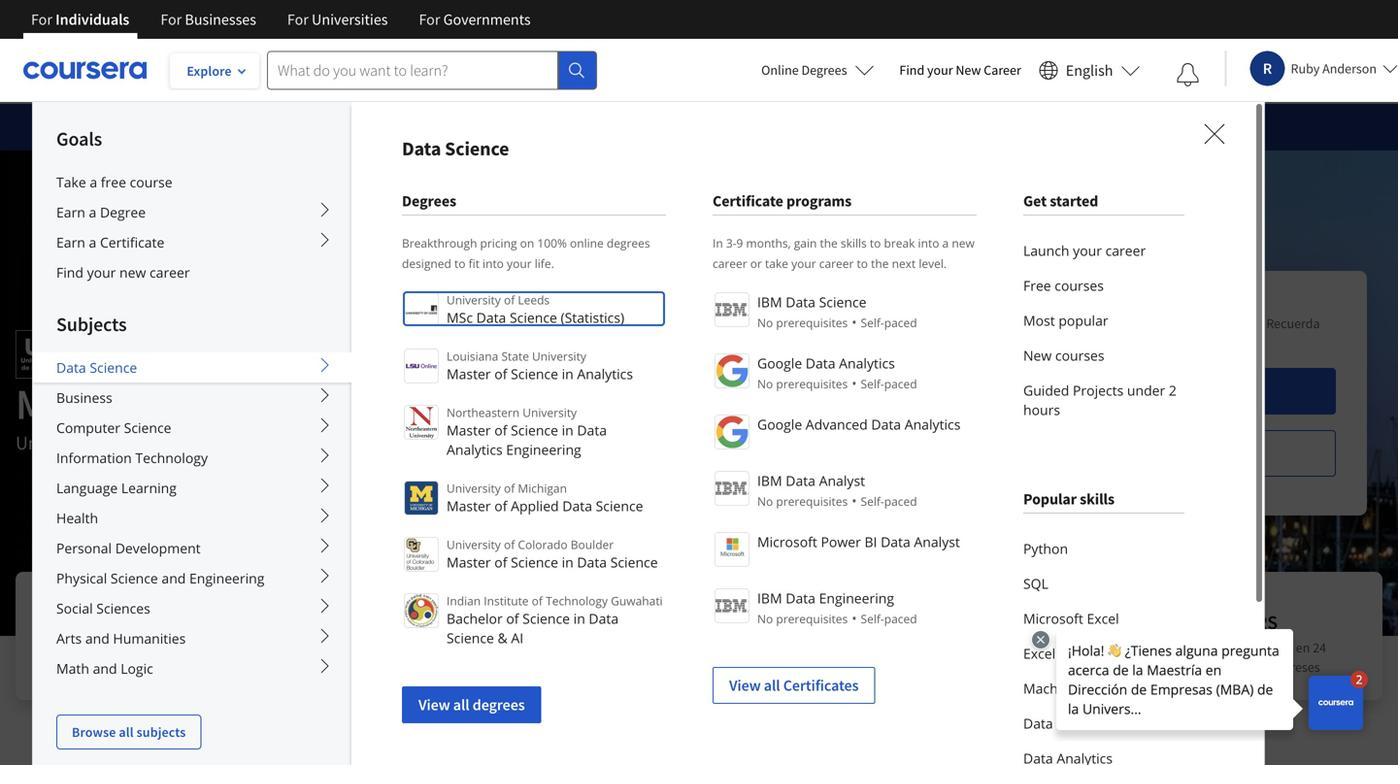 Task type: vqa. For each thing, say whether or not it's contained in the screenshot.
University within Louisiana State University Master of Science in Analytics
yes



Task type: locate. For each thing, give the bounding box(es) containing it.
8
[[628, 616, 634, 633]]

view for view all certificates
[[729, 676, 761, 695]]

self- inside google data analytics no prerequisites • self-paced
[[861, 376, 884, 392]]

0 horizontal spatial por
[[103, 616, 123, 633]]

machine
[[1023, 679, 1078, 698]]

science up business
[[90, 358, 137, 377]]

100% up life.
[[537, 235, 567, 251]]

self- inside 'ibm data engineering no prerequisites • self-paced'
[[861, 611, 884, 627]]

(mba)
[[655, 377, 764, 431]]

1 horizontal spatial degrees
[[607, 235, 650, 251]]

0 horizontal spatial analyst
[[819, 471, 865, 490]]

ibm for ibm data analyst
[[757, 471, 782, 490]]

2 horizontal spatial engineering
[[819, 589, 894, 607]]

data inside 'indian institute of technology guwahati bachelor of science in data science & ai'
[[589, 609, 619, 628]]

0 vertical spatial horas
[[662, 616, 694, 633]]

your left career
[[927, 61, 953, 79]]

your down gain
[[791, 255, 816, 271]]

louisiana state university master of science in analytics
[[447, 348, 633, 383]]

asincrónico
[[928, 635, 994, 653]]

0 horizontal spatial find
[[56, 263, 83, 282]]

data science
[[402, 136, 509, 161], [56, 358, 137, 377], [1023, 714, 1104, 733]]

language
[[56, 479, 118, 497]]

compañeros
[[436, 635, 507, 653]]

• up google advanced data analytics
[[852, 374, 857, 392]]

technology up entre
[[546, 593, 608, 609]]

partnername logo image for ibm data analyst
[[715, 471, 750, 506]]

2
[[1169, 381, 1177, 400]]

y right vivo
[[1042, 616, 1048, 633]]

science down bachelor at the left
[[447, 629, 494, 647]]

ibm inside ibm data analyst no prerequisites • self-paced
[[757, 471, 782, 490]]

your for launch your career
[[1073, 241, 1102, 260]]

acreditado
[[100, 587, 189, 611]]

new inside explore menu element
[[119, 263, 146, 282]]

1 vertical spatial courses
[[1055, 346, 1105, 365]]

all inside certificate programs list
[[764, 676, 780, 695]]

5 partnername logo image from the top
[[715, 532, 750, 567]]

meses
[[618, 587, 670, 611]]

0 horizontal spatial certificate
[[100, 233, 164, 251]]

1 vertical spatial con
[[320, 635, 341, 653]]

earn inside popup button
[[56, 233, 85, 251]]

disponible
[[1233, 639, 1293, 656]]

breakthrough
[[402, 235, 477, 251]]

free
[[1023, 276, 1051, 295]]

1 horizontal spatial new
[[1023, 346, 1052, 365]]

engineering up michigan
[[506, 440, 581, 459]]

3 self- from the top
[[861, 493, 884, 509]]

ibm down take
[[757, 293, 782, 311]]

1 vertical spatial 24
[[1313, 639, 1327, 656]]

aplica for aplica ahora
[[1097, 382, 1139, 401]]

a for certificate
[[89, 233, 96, 251]]

all inside "list item"
[[453, 695, 470, 715]]

0 horizontal spatial online
[[570, 235, 604, 251]]

None search field
[[267, 51, 597, 90]]

your inside get started 'list'
[[1073, 241, 1102, 260]]

new up invierte
[[952, 235, 975, 251]]

0 horizontal spatial the
[[820, 235, 838, 251]]

1 vertical spatial excel
[[1023, 644, 1056, 663]]

sql
[[1023, 574, 1049, 593]]

0 vertical spatial la
[[1112, 315, 1122, 332]]

data down microsoft power bi data analyst link at the bottom right of the page
[[786, 589, 816, 607]]

university of leeds logo image
[[404, 292, 439, 327]]

life.
[[535, 255, 554, 271]]

microsoft left power
[[757, 533, 817, 551]]

courses for new courses
[[1055, 346, 1105, 365]]

2 prerequisites from the top
[[776, 376, 848, 392]]

break
[[884, 235, 915, 251]]

la inside título acreditado otorgado por la universidad de palermo
[[125, 616, 136, 633]]

excel down vivo
[[1023, 644, 1056, 663]]

0 vertical spatial and
[[162, 569, 186, 587]]

1 vertical spatial new
[[119, 263, 146, 282]]

1 horizontal spatial palermo
[[140, 431, 207, 455]]

analytics down northeastern
[[447, 440, 503, 459]]

3 paced from the top
[[884, 493, 917, 509]]

science inside "link"
[[1057, 714, 1104, 733]]

grupales
[[460, 616, 509, 633]]

contenido
[[868, 635, 926, 653]]

your down "on"
[[507, 255, 532, 271]]

entre
[[594, 616, 625, 633]]

prerequisites inside 'ibm data engineering no prerequisites • self-paced'
[[776, 611, 848, 627]]

1 vertical spatial new
[[1023, 346, 1052, 365]]

0 vertical spatial courses
[[1055, 276, 1104, 295]]

0 horizontal spatial view
[[419, 695, 450, 715]]

skills left the break
[[841, 235, 867, 251]]

science inside louisiana state university master of science in analytics
[[511, 365, 558, 383]]

courses up popular
[[1055, 276, 1104, 295]]

2 earn from the top
[[56, 233, 85, 251]]

0 vertical spatial analyst
[[819, 471, 865, 490]]

1 horizontal spatial certificate
[[713, 191, 784, 211]]

4 • from the top
[[852, 609, 857, 627]]

0 vertical spatial new
[[956, 61, 981, 79]]

0 vertical spatial 100%
[[537, 235, 567, 251]]

of up institute
[[494, 553, 507, 571]]

en left vivo
[[999, 616, 1013, 633]]

0 vertical spatial palermo
[[140, 431, 207, 455]]

ahora inside button
[[1142, 382, 1182, 401]]

no inside ibm data analyst no prerequisites • self-paced
[[757, 493, 773, 509]]

microsoft
[[757, 533, 817, 551], [1023, 609, 1084, 628]]

certificate up find your new career on the top of the page
[[100, 233, 164, 251]]

0 horizontal spatial con
[[320, 635, 341, 653]]

data science down "what do you want to learn?" "text field"
[[402, 136, 509, 161]]

self- for engineering
[[861, 611, 884, 627]]

self- inside "ibm data science no prerequisites • self-paced"
[[861, 315, 884, 331]]

1 no from the top
[[757, 315, 773, 331]]

1 horizontal spatial ahora
[[1142, 382, 1182, 401]]

data up university of michigan master of applied data science
[[577, 421, 607, 439]]

ibm inside 'ibm data engineering no prerequisites • self-paced'
[[757, 589, 782, 607]]

0 horizontal spatial 24
[[594, 587, 614, 611]]

self- up "contenido"
[[861, 611, 884, 627]]

no up google advanced data analytics link
[[757, 376, 773, 392]]

louisiana state university logo image
[[404, 349, 439, 384]]

2 vertical spatial ibm
[[757, 589, 782, 607]]

prerequisites up certificates
[[776, 611, 848, 627]]

online for degrees
[[570, 235, 604, 251]]

career up "ibm data science no prerequisites • self-paced" at the top of the page
[[819, 255, 854, 271]]

partnername logo image
[[715, 292, 750, 327], [715, 353, 750, 388], [715, 415, 750, 450], [715, 471, 750, 506], [715, 532, 750, 567], [715, 588, 750, 623]]

get started
[[1023, 191, 1098, 211]]

24 up entre
[[594, 587, 614, 611]]

paced for science
[[884, 315, 917, 331]]

google advanced data analytics link
[[713, 413, 977, 450]]

for governments
[[419, 10, 531, 29]]

engineering inside 'dropdown button'
[[189, 569, 265, 587]]

new left career
[[956, 61, 981, 79]]

• for science
[[852, 313, 857, 331]]

la down acreditado
[[125, 616, 136, 633]]

0 horizontal spatial horas
[[662, 616, 694, 633]]

1 vertical spatial ahora
[[1142, 382, 1182, 401]]

0 vertical spatial con
[[938, 616, 959, 633]]

1 horizontal spatial y
[[637, 616, 643, 633]]

information technology button
[[33, 443, 352, 473]]

data
[[402, 136, 441, 161], [786, 293, 816, 311], [476, 308, 506, 327], [806, 354, 836, 372], [56, 358, 86, 377], [871, 415, 901, 434], [577, 421, 607, 439], [786, 471, 816, 490], [562, 497, 592, 515], [881, 533, 911, 551], [577, 553, 607, 571], [786, 589, 816, 607], [589, 609, 619, 628], [1023, 714, 1053, 733]]

new
[[952, 235, 975, 251], [119, 263, 146, 282]]

degrees up breakthrough
[[402, 191, 456, 211]]

the right gain
[[820, 235, 838, 251]]

aplica ahora
[[1097, 382, 1182, 401]]

What do you want to learn? text field
[[267, 51, 558, 90]]

data down boulder
[[577, 553, 607, 571]]

all down '40'
[[764, 676, 780, 695]]

university
[[447, 292, 501, 308], [532, 348, 586, 364], [523, 404, 577, 420], [447, 480, 501, 496], [447, 536, 501, 553]]

al
[[1016, 315, 1026, 332]]

ibm down google advanced data analytics link
[[757, 471, 782, 490]]

for left businesses
[[161, 10, 182, 29]]

3 prerequisites from the top
[[776, 493, 848, 509]]

microsoft excel link
[[1023, 601, 1185, 636]]

view inside view all degrees link
[[419, 695, 450, 715]]

y inside enseñanza en español participa en discusiones grupales con tus profesores y compañeros
[[427, 635, 434, 653]]

1 horizontal spatial skills
[[1080, 489, 1115, 509]]

online inside the "aplica ahora al mba online de la universidad de palermo. recuerda los requisitos de inscripción"
[[1057, 315, 1092, 332]]

colorado
[[518, 536, 568, 553]]

no down or
[[757, 315, 773, 331]]

0 vertical spatial certificate
[[713, 191, 784, 211]]

in left entre
[[574, 609, 585, 628]]

aprendizaje
[[868, 616, 935, 633]]

get started list
[[1023, 233, 1185, 427]]

0 vertical spatial aplica
[[943, 315, 977, 332]]

• up google data analytics no prerequisites • self-paced
[[852, 313, 857, 331]]

2 horizontal spatial universidad
[[1125, 315, 1193, 332]]

earn a degree button
[[33, 197, 352, 227]]

2 self- from the top
[[861, 376, 884, 392]]

profesores
[[364, 635, 424, 653]]

la inside the "aplica ahora al mba online de la universidad de palermo. recuerda los requisitos de inscripción"
[[1112, 315, 1122, 332]]

engineering inside 'ibm data engineering no prerequisites • self-paced'
[[819, 589, 894, 607]]

to left next
[[857, 255, 868, 271]]

2 vertical spatial engineering
[[819, 589, 894, 607]]

1 horizontal spatial por
[[759, 616, 778, 633]]

3 master from the top
[[447, 497, 491, 515]]

en
[[1105, 288, 1125, 312], [181, 377, 226, 431], [413, 587, 434, 611], [374, 616, 388, 633], [999, 616, 1013, 633], [698, 635, 712, 653], [1296, 639, 1310, 656]]

1 vertical spatial engineering
[[189, 569, 265, 587]]

analytics inside louisiana state university master of science in analytics
[[577, 365, 633, 383]]

into inside "in 3-9 months, gain the skills to break into a new career or take your career to the next level."
[[918, 235, 939, 251]]

university down louisiana state university master of science in analytics
[[523, 404, 577, 420]]

requisitos
[[962, 334, 1018, 352]]

1 vertical spatial ibm
[[757, 471, 782, 490]]

$11,640 usd | $11.208.000 ars financiamiento disponible en 24 cuotas mensuales, sin intereses
[[1142, 587, 1327, 676]]

career inside explore menu element
[[150, 263, 190, 282]]

por
[[103, 616, 123, 633], [759, 616, 778, 633]]

1 master from the top
[[447, 365, 491, 383]]

data science down the "machine"
[[1023, 714, 1104, 733]]

university of colorado boulder master of science in data science
[[447, 536, 658, 571]]

1 horizontal spatial into
[[918, 235, 939, 251]]

find left career
[[900, 61, 925, 79]]

con inside 100% online aprendizaje con clases en vivo y contenido asincrónico
[[938, 616, 959, 633]]

• for analyst
[[852, 491, 857, 510]]

aplica for aplica ahora al mba online de la universidad de palermo. recuerda los requisitos de inscripción
[[943, 315, 977, 332]]

engineering up social sciences popup button at the left bottom
[[189, 569, 265, 587]]

google advanced data analytics
[[757, 415, 961, 434]]

university for msc
[[447, 292, 501, 308]]

• for analytics
[[852, 374, 857, 392]]

de left "estudio"
[[697, 616, 711, 633]]

learning inside popular skills list
[[1081, 679, 1136, 698]]

prerequisites up google data analytics no prerequisites • self-paced
[[776, 315, 848, 331]]

de up language learning
[[116, 431, 136, 455]]

tus
[[344, 635, 362, 653]]

2 partnername logo image from the top
[[715, 353, 750, 388]]

1 for from the left
[[31, 10, 52, 29]]

1 vertical spatial find
[[56, 263, 83, 282]]

4 master from the top
[[447, 553, 491, 571]]

prerequisites inside ibm data analyst no prerequisites • self-paced
[[776, 493, 848, 509]]

career
[[984, 61, 1021, 79]]

months,
[[746, 235, 791, 251]]

technology inside 'indian institute of technology guwahati bachelor of science in data science & ai'
[[546, 593, 608, 609]]

university inside university of michigan master of applied data science
[[447, 480, 501, 496]]

2 por from the left
[[759, 616, 778, 633]]

for left the individuals
[[31, 10, 52, 29]]

0 horizontal spatial skills
[[841, 235, 867, 251]]

4 paced from the top
[[884, 611, 917, 627]]

master down northeastern
[[447, 421, 491, 439]]

google inside google data analytics no prerequisites • self-paced
[[757, 354, 802, 372]]

university right university of colorado boulder logo
[[447, 536, 501, 553]]

online
[[761, 61, 799, 79]]

a inside popup button
[[89, 233, 96, 251]]

0 horizontal spatial all
[[119, 723, 134, 741]]

new
[[956, 61, 981, 79], [1023, 346, 1052, 365]]

universidad inside título acreditado otorgado por la universidad de palermo
[[138, 616, 207, 633]]

view all degrees link
[[402, 687, 541, 723]]

in inside university of colorado boulder master of science in data science
[[562, 553, 574, 571]]

1 vertical spatial google
[[757, 415, 802, 434]]

prerequisites inside google data analytics no prerequisites • self-paced
[[776, 376, 848, 392]]

4 self- from the top
[[861, 611, 884, 627]]

0 horizontal spatial engineering
[[189, 569, 265, 587]]

partnername logo image for ibm data engineering
[[715, 588, 750, 623]]

24 inside $11,640 usd | $11.208.000 ars financiamiento disponible en 24 cuotas mensuales, sin intereses
[[1313, 639, 1327, 656]]

master inside northeastern university master of science in data analytics engineering
[[447, 421, 491, 439]]

microsoft inside popular skills list
[[1023, 609, 1084, 628]]

2 horizontal spatial online
[[1057, 315, 1092, 332]]

microsoft inside certificate programs list
[[757, 533, 817, 551]]

gain
[[794, 235, 817, 251]]

2 horizontal spatial data science
[[1023, 714, 1104, 733]]

1 vertical spatial microsoft
[[1023, 609, 1084, 628]]

palermo
[[140, 431, 207, 455], [47, 635, 94, 653]]

data science up business
[[56, 358, 137, 377]]

in up michigan
[[562, 421, 574, 439]]

career up free courses link
[[1106, 241, 1146, 260]]

leeds
[[518, 292, 550, 308]]

1 vertical spatial into
[[483, 255, 504, 271]]

1 horizontal spatial microsoft
[[1023, 609, 1084, 628]]

3 • from the top
[[852, 491, 857, 510]]

skills
[[841, 235, 867, 251], [1080, 489, 1115, 509]]

y down the discusiones
[[427, 635, 434, 653]]

1 • from the top
[[852, 313, 857, 331]]

projects
[[1073, 381, 1124, 400]]

2 horizontal spatial to
[[870, 235, 881, 251]]

en up the intereses at the bottom right
[[1296, 639, 1310, 656]]

2 for from the left
[[161, 10, 182, 29]]

into up the level. at right
[[918, 235, 939, 251]]

2 google from the top
[[757, 415, 802, 434]]

3 ibm from the top
[[757, 589, 782, 607]]

no inside "ibm data science no prerequisites • self-paced"
[[757, 315, 773, 331]]

1 prerequisites from the top
[[776, 315, 848, 331]]

aplica inside the "aplica ahora al mba online de la universidad de palermo. recuerda los requisitos de inscripción"
[[943, 315, 977, 332]]

1 horizontal spatial the
[[871, 255, 889, 271]]

of down northeastern
[[494, 421, 507, 439]]

of left leeds
[[504, 292, 515, 308]]

view
[[729, 676, 761, 695], [419, 695, 450, 715]]

futuro
[[1151, 288, 1203, 312]]

indian institute of technology guwahati logo image
[[404, 593, 439, 628]]

0 vertical spatial learning
[[121, 479, 177, 497]]

1 por from the left
[[103, 616, 123, 633]]

new down mba
[[1023, 346, 1052, 365]]

1 horizontal spatial aplica
[[1097, 382, 1139, 401]]

all right browse
[[119, 723, 134, 741]]

to for certificate programs
[[870, 235, 881, 251]]

1 ibm from the top
[[757, 293, 782, 311]]

data up business
[[56, 358, 86, 377]]

discusiones
[[390, 616, 457, 633]]

of
[[504, 292, 515, 308], [494, 365, 507, 383], [494, 421, 507, 439], [504, 480, 515, 496], [494, 497, 507, 515], [504, 536, 515, 553], [494, 553, 507, 571], [532, 593, 543, 609], [506, 609, 519, 628]]

ibm data analyst no prerequisites • self-paced
[[757, 471, 917, 510]]

into for certificate programs
[[918, 235, 939, 251]]

clases
[[961, 616, 996, 633]]

find inside explore menu element
[[56, 263, 83, 282]]

0 vertical spatial find
[[900, 61, 925, 79]]

prerequisites for analytics
[[776, 376, 848, 392]]

in inside northeastern university master of science in data analytics engineering
[[562, 421, 574, 439]]

1 horizontal spatial degrees
[[802, 61, 847, 79]]

1 vertical spatial aplica
[[1097, 382, 1139, 401]]

2 horizontal spatial y
[[1042, 616, 1048, 633]]

universidad inside maestría en dirección de empresas (mba) universidad de palermo
[[16, 431, 112, 455]]

learning down information technology
[[121, 479, 177, 497]]

1 vertical spatial technology
[[546, 593, 608, 609]]

banner navigation
[[16, 0, 546, 39]]

data right msc
[[476, 308, 506, 327]]

1 horizontal spatial learning
[[1081, 679, 1136, 698]]

16
[[642, 635, 655, 653]]

4 for from the left
[[419, 10, 440, 29]]

2 courses from the top
[[1055, 346, 1105, 365]]

1 horizontal spatial analyst
[[914, 533, 960, 551]]

4 no from the top
[[757, 611, 773, 627]]

learning down excel link
[[1081, 679, 1136, 698]]

con up asincrónico
[[938, 616, 959, 633]]

• inside 'ibm data engineering no prerequisites • self-paced'
[[852, 609, 857, 627]]

view all degrees
[[419, 695, 525, 715]]

engineering inside northeastern university master of science in data analytics engineering
[[506, 440, 581, 459]]

learning inside popup button
[[121, 479, 177, 497]]

aplica inside button
[[1097, 382, 1139, 401]]

science inside 'dropdown button'
[[111, 569, 158, 587]]

en up information technology popup button
[[181, 377, 226, 431]]

into right fit
[[483, 255, 504, 271]]

degrees inside "list item"
[[473, 695, 525, 715]]

de down al
[[1021, 334, 1035, 352]]

• inside ibm data analyst no prerequisites • self-paced
[[852, 491, 857, 510]]

science down "in 3-9 months, gain the skills to break into a new career or take your career to the next level."
[[819, 293, 867, 311]]

launch your career link
[[1023, 233, 1185, 268]]

for for businesses
[[161, 10, 182, 29]]

get
[[1023, 191, 1047, 211]]

1 vertical spatial earn
[[56, 233, 85, 251]]

earn down earn a degree
[[56, 233, 85, 251]]

online inside breakthrough pricing on 100% online degrees designed to fit into your life.
[[570, 235, 604, 251]]

online right "on"
[[570, 235, 604, 251]]

1 partnername logo image from the top
[[715, 292, 750, 327]]

degrees right online
[[802, 61, 847, 79]]

y right 8
[[637, 616, 643, 633]]

sql link
[[1023, 566, 1185, 601]]

arts and humanities
[[56, 629, 186, 648]]

master inside louisiana state university master of science in analytics
[[447, 365, 491, 383]]

2 master from the top
[[447, 421, 491, 439]]

2 paced from the top
[[884, 376, 917, 392]]

workshops
[[611, 654, 674, 672]]

1 earn from the top
[[56, 203, 85, 221]]

100% up the aprendizaje
[[868, 587, 914, 611]]

university inside university of leeds msc data science (statistics)
[[447, 292, 501, 308]]

0 vertical spatial ahora
[[980, 315, 1013, 332]]

con inside enseñanza en español participa en discusiones grupales con tus profesores y compañeros
[[320, 635, 341, 653]]

de up math and logic dropdown button in the left bottom of the page
[[209, 616, 224, 633]]

prerequisites
[[776, 315, 848, 331], [776, 376, 848, 392], [776, 493, 848, 509], [776, 611, 848, 627]]

los
[[943, 334, 959, 352]]

university of michigan logo image
[[404, 481, 439, 516]]

degrees list
[[402, 290, 666, 723]]

r
[[1263, 59, 1272, 78]]

3 partnername logo image from the top
[[715, 415, 750, 450]]

all inside button
[[119, 723, 134, 741]]

on
[[520, 235, 534, 251]]

view inside view all certificates link
[[729, 676, 761, 695]]

1 horizontal spatial con
[[938, 616, 959, 633]]

1 courses from the top
[[1055, 276, 1104, 295]]

1 vertical spatial degrees
[[473, 695, 525, 715]]

of left applied
[[494, 497, 507, 515]]

show notifications image
[[1176, 63, 1200, 86]]

0 horizontal spatial microsoft
[[757, 533, 817, 551]]

online up inscripción
[[1057, 315, 1092, 332]]

view for view all degrees
[[419, 695, 450, 715]]

paced for analytics
[[884, 376, 917, 392]]

1 vertical spatial palermo
[[47, 635, 94, 653]]

all for certificates
[[764, 676, 780, 695]]

4 prerequisites from the top
[[776, 611, 848, 627]]

your down earn a certificate
[[87, 263, 116, 282]]

find
[[900, 61, 925, 79], [56, 263, 83, 282]]

0 horizontal spatial new
[[956, 61, 981, 79]]

view down compañeros
[[419, 695, 450, 715]]

skills right popular
[[1080, 489, 1115, 509]]

1 vertical spatial degrees
[[402, 191, 456, 211]]

1 vertical spatial learning
[[1081, 679, 1136, 698]]

analytics inside google data analytics no prerequisites • self-paced
[[839, 354, 895, 372]]

por inside título acreditado otorgado por la universidad de palermo
[[103, 616, 123, 633]]

programs
[[786, 191, 852, 211]]

data right the advanced
[[871, 415, 901, 434]]

and down development
[[162, 569, 186, 587]]

horas right '40'
[[769, 635, 801, 653]]

2 • from the top
[[852, 374, 857, 392]]

paced inside 'ibm data engineering no prerequisites • self-paced'
[[884, 611, 917, 627]]

earn down the take
[[56, 203, 85, 221]]

view all certificates link
[[713, 667, 875, 704]]

started
[[1050, 191, 1098, 211]]

degrees
[[802, 61, 847, 79], [402, 191, 456, 211]]

a inside "in 3-9 months, gain the skills to break into a new career or take your career to the next level."
[[942, 235, 949, 251]]

degrees inside breakthrough pricing on 100% online degrees designed to fit into your life.
[[607, 235, 650, 251]]

3 no from the top
[[757, 493, 773, 509]]

0 vertical spatial excel
[[1087, 609, 1119, 628]]

universidad de palermo logo image
[[16, 330, 64, 379]]

and
[[162, 569, 186, 587], [85, 629, 110, 648], [93, 659, 117, 678]]

msc
[[447, 308, 473, 327]]

1 vertical spatial certificate
[[100, 233, 164, 251]]

1 horizontal spatial 24
[[1313, 639, 1327, 656]]

group
[[32, 101, 1265, 765]]

aquí
[[1103, 334, 1128, 352]]

• inside google data analytics no prerequisites • self-paced
[[852, 374, 857, 392]]

new inside get started 'list'
[[1023, 346, 1052, 365]]

courses
[[1055, 276, 1104, 295], [1055, 346, 1105, 365]]

google down "ibm data science no prerequisites • self-paced" at the top of the page
[[757, 354, 802, 372]]

no up '40'
[[757, 611, 773, 627]]

google data analytics no prerequisites • self-paced
[[757, 354, 917, 392]]

self- up google data analytics no prerequisites • self-paced
[[861, 315, 884, 331]]

6 partnername logo image from the top
[[715, 588, 750, 623]]

enseñanza en español participa en discusiones grupales con tus profesores y compañeros
[[320, 587, 509, 653]]

university of colorado boulder logo image
[[404, 537, 439, 572]]

of down institute
[[506, 609, 519, 628]]

physical science and engineering
[[56, 569, 265, 587]]

earn for earn a degree
[[56, 203, 85, 221]]

1 vertical spatial the
[[871, 255, 889, 271]]

0 vertical spatial earn
[[56, 203, 85, 221]]

título
[[47, 587, 96, 611]]

paced inside google data analytics no prerequisites • self-paced
[[884, 376, 917, 392]]

2 no from the top
[[757, 376, 773, 392]]

ahora inside the "aplica ahora al mba online de la universidad de palermo. recuerda los requisitos de inscripción"
[[980, 315, 1013, 332]]

1 google from the top
[[757, 354, 802, 372]]

all for subjects
[[119, 723, 134, 741]]

0 vertical spatial universidad
[[1125, 315, 1193, 332]]

personal
[[56, 539, 112, 557]]

0 horizontal spatial y
[[427, 635, 434, 653]]

paced inside "ibm data science no prerequisites • self-paced"
[[884, 315, 917, 331]]

0 vertical spatial new
[[952, 235, 975, 251]]

2 vertical spatial online
[[918, 587, 970, 611]]

a inside dropdown button
[[89, 203, 96, 221]]

1 paced from the top
[[884, 315, 917, 331]]

palermo down business dropdown button
[[140, 431, 207, 455]]

0 horizontal spatial to
[[454, 255, 466, 271]]

0 vertical spatial google
[[757, 354, 802, 372]]

0 horizontal spatial palermo
[[47, 635, 94, 653]]

ibm data science no prerequisites • self-paced
[[757, 293, 917, 331]]

a down earn a degree
[[89, 233, 96, 251]]

1 self- from the top
[[861, 315, 884, 331]]

0 horizontal spatial 100%
[[537, 235, 567, 251]]

3 for from the left
[[287, 10, 309, 29]]

0 vertical spatial ibm
[[757, 293, 782, 311]]

1 horizontal spatial la
[[1112, 315, 1122, 332]]

0 horizontal spatial degrees
[[402, 191, 456, 211]]

self- up google advanced data analytics
[[861, 376, 884, 392]]

0 horizontal spatial into
[[483, 255, 504, 271]]

inscripción
[[1038, 334, 1100, 352]]

0 vertical spatial degrees
[[802, 61, 847, 79]]

a
[[90, 173, 97, 191], [89, 203, 96, 221], [89, 233, 96, 251], [942, 235, 949, 251]]

1 vertical spatial online
[[1057, 315, 1092, 332]]

paced up google advanced data analytics
[[884, 376, 917, 392]]

4 partnername logo image from the top
[[715, 471, 750, 506]]

1 horizontal spatial all
[[453, 695, 470, 715]]

to inside breakthrough pricing on 100% online degrees designed to fit into your life.
[[454, 255, 466, 271]]

ibm inside "ibm data science no prerequisites • self-paced"
[[757, 293, 782, 311]]

en left total
[[698, 635, 712, 653]]

2 ibm from the top
[[757, 471, 782, 490]]

0 horizontal spatial learning
[[121, 479, 177, 497]]

2 vertical spatial universidad
[[138, 616, 207, 633]]



Task type: describe. For each thing, give the bounding box(es) containing it.
self- for science
[[861, 315, 884, 331]]

ruby anderson
[[1291, 60, 1377, 77]]

9
[[737, 235, 743, 251]]

university inside northeastern university master of science in data analytics engineering
[[523, 404, 577, 420]]

hours
[[1023, 401, 1060, 419]]

view all certificates
[[729, 676, 859, 695]]

empresas
[[468, 377, 647, 431]]

indian institute of technology guwahati bachelor of science in data science & ai
[[447, 593, 663, 647]]

data inside university of leeds msc data science (statistics)
[[476, 308, 506, 327]]

data science link
[[1023, 706, 1185, 741]]

1 vertical spatial skills
[[1080, 489, 1115, 509]]

cuotas
[[1142, 658, 1180, 676]]

ibm for ibm data engineering
[[757, 589, 782, 607]]

1 vertical spatial analyst
[[914, 533, 960, 551]]

microsoft for microsoft excel
[[1023, 609, 1084, 628]]

hoy
[[1010, 288, 1041, 312]]

ruby
[[1291, 60, 1320, 77]]

technology inside popup button
[[135, 449, 208, 467]]

online for invierte hoy mismo en tu futuro
[[1057, 315, 1092, 332]]

subjects
[[56, 312, 127, 336]]

bi
[[865, 533, 877, 551]]

y inside 100% online aprendizaje con clases en vivo y contenido asincrónico
[[1042, 616, 1048, 633]]

analyst inside ibm data analyst no prerequisites • self-paced
[[819, 471, 865, 490]]

take
[[765, 255, 788, 271]]

de up aquí
[[1095, 315, 1109, 332]]

online degrees
[[761, 61, 847, 79]]

science down colorado
[[511, 553, 558, 571]]

skills inside "in 3-9 months, gain the skills to break into a new career or take your career to the next level."
[[841, 235, 867, 251]]

aplica ahora button
[[943, 368, 1336, 415]]

explore button
[[170, 53, 259, 88]]

level.
[[919, 255, 947, 271]]

prerequisites for engineering
[[776, 611, 848, 627]]

social
[[56, 599, 93, 618]]

python link
[[1023, 531, 1185, 566]]

ahora for aplica ahora
[[1142, 382, 1182, 401]]

your for find your new career
[[927, 61, 953, 79]]

arts
[[56, 629, 82, 648]]

university inside louisiana state university master of science in analytics
[[532, 348, 586, 364]]

and for logic
[[93, 659, 117, 678]]

into for degrees
[[483, 255, 504, 271]]

data inside "link"
[[1023, 714, 1053, 733]]

data inside university of michigan master of applied data science
[[562, 497, 592, 515]]

of inside louisiana state university master of science in analytics
[[494, 365, 507, 383]]

microsoft for microsoft power bi data analyst
[[757, 533, 817, 551]]

ahora for aplica ahora al mba online de la universidad de palermo. recuerda los requisitos de inscripción
[[980, 315, 1013, 332]]

universidad inside the "aplica ahora al mba online de la universidad de palermo. recuerda los requisitos de inscripción"
[[1125, 315, 1193, 332]]

for individuals
[[31, 10, 129, 29]]

browse all subjects
[[72, 723, 186, 741]]

a for degree
[[89, 203, 96, 221]]

3-
[[726, 235, 737, 251]]

100% inside breakthrough pricing on 100% online degrees designed to fit into your life.
[[537, 235, 567, 251]]

goals
[[56, 127, 102, 151]]

your for find your new career
[[87, 263, 116, 282]]

ai
[[511, 629, 524, 647]]

analytics inside northeastern university master of science in data analytics engineering
[[447, 440, 503, 459]]

of left colorado
[[504, 536, 515, 553]]

indian
[[447, 593, 481, 609]]

free courses
[[1023, 276, 1104, 295]]

your inside breakthrough pricing on 100% online degrees designed to fit into your life.
[[507, 255, 532, 271]]

personal development button
[[33, 533, 352, 563]]

group containing goals
[[32, 101, 1265, 765]]

for for universities
[[287, 10, 309, 29]]

find your new career link
[[890, 58, 1031, 83]]

1 horizontal spatial to
[[857, 255, 868, 271]]

find your new career link
[[33, 257, 352, 287]]

otorgado
[[47, 616, 100, 633]]

pricing
[[480, 235, 517, 251]]

en left tu
[[1105, 288, 1125, 312]]

most popular
[[1023, 311, 1109, 330]]

• for engineering
[[852, 609, 857, 627]]

no for ibm data science
[[757, 315, 773, 331]]

1 vertical spatial horas
[[769, 635, 801, 653]]

louisiana
[[447, 348, 498, 364]]

take
[[56, 173, 86, 191]]

partnername logo image inside google advanced data analytics link
[[715, 415, 750, 450]]

science inside northeastern university master of science in data analytics engineering
[[511, 421, 558, 439]]

certificate programs
[[713, 191, 852, 211]]

guided projects under 2 hours
[[1023, 381, 1177, 419]]

anderson
[[1323, 60, 1377, 77]]

of right institute
[[532, 593, 543, 609]]

en inside 24 meses entre 8 y 10 horas de estudio por semana 16 cursos en total + 40 horas de workshops
[[698, 635, 712, 653]]

earn a certificate
[[56, 233, 164, 251]]

0 horizontal spatial excel
[[1023, 644, 1056, 663]]

prerequisites for science
[[776, 315, 848, 331]]

no for google data analytics
[[757, 376, 773, 392]]

online inside 100% online aprendizaje con clases en vivo y contenido asincrónico
[[918, 587, 970, 611]]

online degrees button
[[746, 49, 890, 91]]

learning for language learning
[[121, 479, 177, 497]]

1 horizontal spatial excel
[[1087, 609, 1119, 628]]

partnername logo image for google data analytics
[[715, 353, 750, 388]]

popular skills list
[[1023, 531, 1185, 765]]

palermo.
[[1213, 315, 1264, 332]]

subjects
[[137, 723, 186, 741]]

next
[[892, 255, 916, 271]]

coursera image
[[23, 55, 147, 86]]

master inside university of michigan master of applied data science
[[447, 497, 491, 515]]

new inside "in 3-9 months, gain the skills to break into a new career or take your career to the next level."
[[952, 235, 975, 251]]

no for ibm data engineering
[[757, 611, 773, 627]]

courses for free courses
[[1055, 276, 1104, 295]]

participa
[[320, 616, 371, 633]]

data inside university of colorado boulder master of science in data science
[[577, 553, 607, 571]]

michigan
[[518, 480, 567, 496]]

for for governments
[[419, 10, 440, 29]]

language learning
[[56, 479, 177, 497]]

earn for earn a certificate
[[56, 233, 85, 251]]

machine learning link
[[1023, 671, 1185, 706]]

science inside university of michigan master of applied data science
[[596, 497, 643, 515]]

view all degrees list item
[[402, 667, 666, 723]]

certificates
[[783, 676, 859, 695]]

palermo inside maestría en dirección de empresas (mba) universidad de palermo
[[140, 431, 207, 455]]

and inside 'dropdown button'
[[162, 569, 186, 587]]

find your new career
[[900, 61, 1021, 79]]

en up the discusiones
[[413, 587, 434, 611]]

science inside "ibm data science no prerequisites • self-paced"
[[819, 293, 867, 311]]

free
[[101, 173, 126, 191]]

data inside 'ibm data engineering no prerequisites • self-paced'
[[786, 589, 816, 607]]

northeastern university  logo image
[[404, 405, 439, 440]]

en inside maestría en dirección de empresas (mba) universidad de palermo
[[181, 377, 226, 431]]

self- for analytics
[[861, 376, 884, 392]]

a for free
[[90, 173, 97, 191]]

no for ibm data analyst
[[757, 493, 773, 509]]

semana
[[594, 635, 639, 653]]

de down louisiana
[[414, 377, 460, 431]]

data down "what do you want to learn?" "text field"
[[402, 136, 441, 161]]

degrees inside popup button
[[802, 61, 847, 79]]

and for humanities
[[85, 629, 110, 648]]

arts and humanities button
[[33, 623, 352, 654]]

analytics down los
[[905, 415, 961, 434]]

find for find your new career
[[900, 61, 925, 79]]

northeastern university master of science in data analytics engineering
[[447, 404, 607, 459]]

total
[[715, 635, 741, 653]]

your inside "in 3-9 months, gain the skills to break into a new career or take your career to the next level."
[[791, 255, 816, 271]]

to for degrees
[[454, 255, 466, 271]]

de down semana
[[594, 654, 609, 672]]

in inside 'indian institute of technology guwahati bachelor of science in data science & ai'
[[574, 609, 585, 628]]

data science inside data science dropdown button
[[56, 358, 137, 377]]

university for boulder
[[447, 536, 501, 553]]

master inside university of colorado boulder master of science in data science
[[447, 553, 491, 571]]

math and logic button
[[33, 654, 352, 684]]

título acreditado otorgado por la universidad de palermo
[[47, 587, 224, 653]]

new courses link
[[1023, 338, 1185, 373]]

new courses
[[1023, 346, 1105, 365]]

earn a degree
[[56, 203, 146, 221]]

personal development
[[56, 539, 201, 557]]

google for google advanced data analytics
[[757, 415, 802, 434]]

0 vertical spatial data science
[[402, 136, 509, 161]]

popular skills
[[1023, 489, 1115, 509]]

partnername logo image inside microsoft power bi data analyst link
[[715, 532, 750, 567]]

of inside university of leeds msc data science (statistics)
[[504, 292, 515, 308]]

y inside 24 meses entre 8 y 10 horas de estudio por semana 16 cursos en total + 40 horas de workshops
[[637, 616, 643, 633]]

por inside 24 meses entre 8 y 10 horas de estudio por semana 16 cursos en total + 40 horas de workshops
[[759, 616, 778, 633]]

university of leeds msc data science (statistics)
[[447, 292, 625, 327]]

health button
[[33, 503, 352, 533]]

enseñanza
[[320, 587, 410, 611]]

science up pricing
[[445, 136, 509, 161]]

ibm for ibm data science
[[757, 293, 782, 311]]

for for individuals
[[31, 10, 52, 29]]

in inside louisiana state university master of science in analytics
[[562, 365, 574, 383]]

physical
[[56, 569, 107, 587]]

en inside $11,640 usd | $11.208.000 ars financiamiento disponible en 24 cuotas mensuales, sin intereses
[[1296, 639, 1310, 656]]

math
[[56, 659, 89, 678]]

data inside google data analytics no prerequisites • self-paced
[[806, 354, 836, 372]]

data inside northeastern university master of science in data analytics engineering
[[577, 421, 607, 439]]

maestría
[[16, 377, 172, 431]]

|
[[1249, 587, 1254, 611]]

science inside university of leeds msc data science (statistics)
[[510, 308, 557, 327]]

data inside ibm data analyst no prerequisites • self-paced
[[786, 471, 816, 490]]

guwahati
[[611, 593, 663, 609]]

google for google data analytics no prerequisites • self-paced
[[757, 354, 802, 372]]

find your new career
[[56, 263, 190, 282]]

microsoft power bi data analyst
[[757, 533, 960, 551]]

palermo inside título acreditado otorgado por la universidad de palermo
[[47, 635, 94, 653]]

data inside dropdown button
[[56, 358, 86, 377]]

de left the palermo. in the right of the page
[[1196, 315, 1210, 332]]

data inside "ibm data science no prerequisites • self-paced"
[[786, 293, 816, 311]]

explore menu element
[[33, 102, 352, 750]]

partnername logo image for ibm data science
[[715, 292, 750, 327]]

science up ai
[[523, 609, 570, 628]]

data science button
[[33, 352, 352, 383]]

university for master
[[447, 480, 501, 496]]

python
[[1023, 539, 1068, 558]]

invierte
[[943, 288, 1006, 312]]

paced for analyst
[[884, 493, 917, 509]]

career down 3-
[[713, 255, 747, 271]]

career inside get started 'list'
[[1106, 241, 1146, 260]]

self- for analyst
[[861, 493, 884, 509]]

prerequisites for analyst
[[776, 493, 848, 509]]

guided projects under 2 hours link
[[1023, 373, 1185, 427]]

en inside 100% online aprendizaje con clases en vivo y contenido asincrónico
[[999, 616, 1013, 633]]

certificate inside earn a certificate popup button
[[100, 233, 164, 251]]

universities
[[312, 10, 388, 29]]

of up applied
[[504, 480, 515, 496]]

24 inside 24 meses entre 8 y 10 horas de estudio por semana 16 cursos en total + 40 horas de workshops
[[594, 587, 614, 611]]

science up meses
[[610, 553, 658, 571]]

individuals
[[55, 10, 129, 29]]

de inside título acreditado otorgado por la universidad de palermo
[[209, 616, 224, 633]]

100% inside 100% online aprendizaje con clases en vivo y contenido asincrónico
[[868, 587, 914, 611]]

find for find your new career
[[56, 263, 83, 282]]

en up the profesores
[[374, 616, 388, 633]]

cursos
[[658, 635, 695, 653]]

&
[[498, 629, 508, 647]]

learning for machine learning
[[1081, 679, 1136, 698]]

of inside northeastern university master of science in data analytics engineering
[[494, 421, 507, 439]]

certificate programs list
[[713, 290, 977, 704]]

paced for engineering
[[884, 611, 917, 627]]

data science inside data science "link"
[[1023, 714, 1104, 733]]

aplica ahora al mba online de la universidad de palermo. recuerda los requisitos de inscripción
[[943, 315, 1320, 352]]

computer
[[56, 419, 120, 437]]

data right bi
[[881, 533, 911, 551]]

all for degrees
[[453, 695, 470, 715]]

science up information technology
[[124, 419, 171, 437]]

browse
[[72, 723, 116, 741]]



